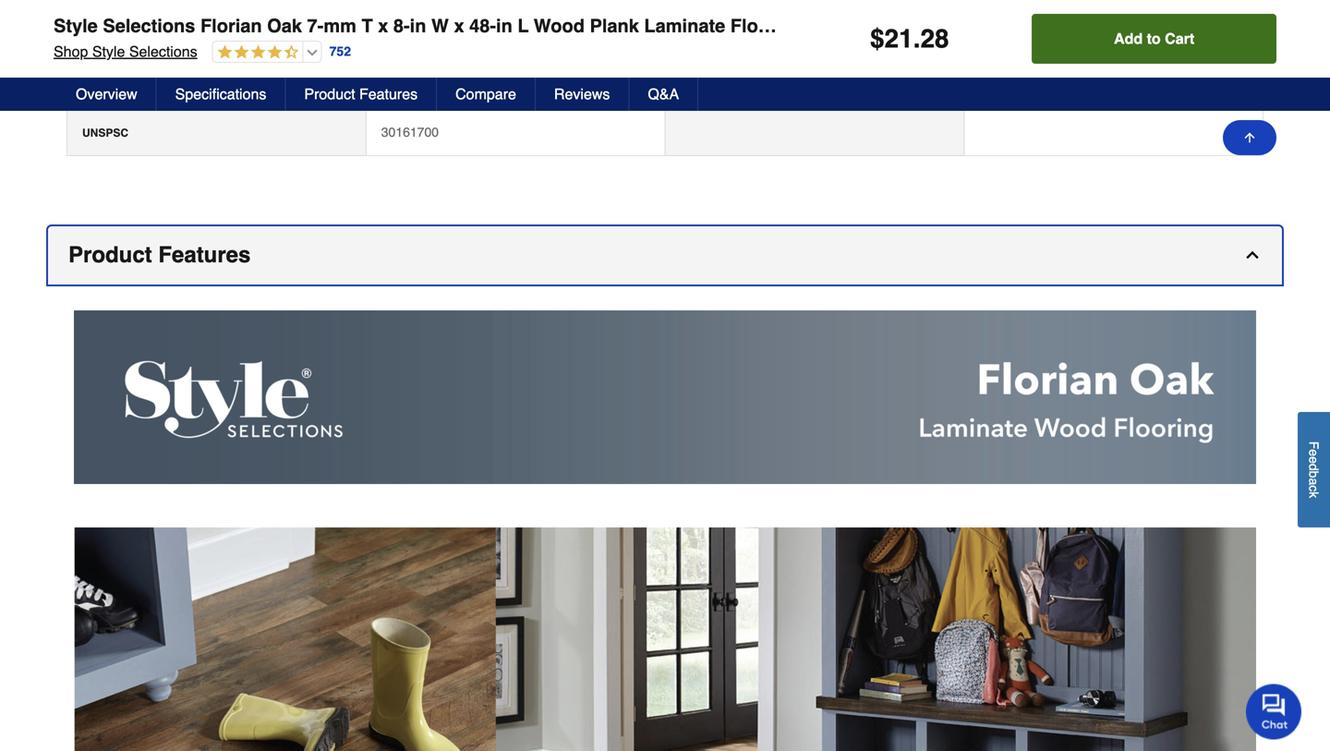 Task type: describe. For each thing, give the bounding box(es) containing it.
oak
[[267, 15, 302, 37]]

to
[[1148, 30, 1161, 47]]

ft)
[[895, 15, 914, 37]]

reviews
[[554, 85, 610, 103]]

q&a
[[648, 85, 679, 103]]

q&a button
[[630, 78, 699, 111]]

shop
[[54, 43, 88, 60]]

style selections florian oak 7-mm t x 8-in w x 48-in l wood plank laminate flooring (23.91-sq ft)
[[54, 15, 914, 37]]

c
[[1307, 485, 1322, 492]]

reviews button
[[536, 78, 630, 111]]

chevron up image
[[1244, 246, 1263, 264]]

product features for top product features button
[[304, 85, 418, 103]]

48-
[[470, 15, 496, 37]]

features for top product features button
[[360, 85, 418, 103]]

b
[[1307, 471, 1322, 478]]

0 vertical spatial style
[[54, 15, 98, 37]]

add
[[1115, 30, 1143, 47]]

specifications
[[175, 85, 267, 103]]

1 in from the left
[[410, 15, 427, 37]]

f
[[1307, 441, 1322, 449]]

add to cart button
[[1033, 14, 1277, 64]]

f e e d b a c k
[[1307, 441, 1322, 498]]

$
[[871, 24, 885, 54]]

sq
[[869, 15, 890, 37]]

add to cart
[[1115, 30, 1195, 47]]

features for bottommost product features button
[[158, 242, 251, 267]]

1 vertical spatial selections
[[129, 43, 197, 60]]

arrow up image
[[1243, 130, 1258, 145]]

chat invite button image
[[1247, 683, 1303, 740]]

plank
[[590, 15, 639, 37]]

1 x from the left
[[378, 15, 388, 37]]

21
[[885, 24, 914, 54]]

$ 21 . 28
[[871, 24, 950, 54]]

product for top product features button
[[304, 85, 355, 103]]

w
[[432, 15, 449, 37]]

.
[[914, 24, 921, 54]]

l
[[518, 15, 529, 37]]



Task type: vqa. For each thing, say whether or not it's contained in the screenshot.
the left Features
yes



Task type: locate. For each thing, give the bounding box(es) containing it.
a
[[1307, 478, 1322, 485]]

e up d
[[1307, 449, 1322, 457]]

0 vertical spatial selections
[[103, 15, 195, 37]]

0 horizontal spatial x
[[378, 15, 388, 37]]

2 in from the left
[[496, 15, 513, 37]]

x
[[378, 15, 388, 37], [454, 15, 464, 37]]

miscellaneous
[[108, 82, 196, 97]]

product for bottommost product features button
[[68, 242, 152, 267]]

in
[[410, 15, 427, 37], [496, 15, 513, 37]]

compare button
[[437, 78, 536, 111]]

mm
[[324, 15, 357, 37]]

t
[[362, 15, 373, 37]]

1 vertical spatial features
[[158, 242, 251, 267]]

flooring
[[731, 15, 805, 37]]

1 horizontal spatial in
[[496, 15, 513, 37]]

1 horizontal spatial product features
[[304, 85, 418, 103]]

in left w
[[410, 15, 427, 37]]

1 vertical spatial product features button
[[48, 226, 1283, 285]]

f e e d b a c k button
[[1299, 412, 1331, 528]]

7-
[[307, 15, 324, 37]]

1 vertical spatial product features
[[68, 242, 251, 267]]

features
[[360, 85, 418, 103], [158, 242, 251, 267]]

k
[[1307, 492, 1322, 498]]

product features for bottommost product features button
[[68, 242, 251, 267]]

selections
[[103, 15, 195, 37], [129, 43, 197, 60]]

1 vertical spatial style
[[92, 43, 125, 60]]

style up shop
[[54, 15, 98, 37]]

1 e from the top
[[1307, 449, 1322, 457]]

x right w
[[454, 15, 464, 37]]

laminate
[[645, 15, 726, 37]]

1 horizontal spatial x
[[454, 15, 464, 37]]

e up "b"
[[1307, 457, 1322, 464]]

product
[[304, 85, 355, 103], [68, 242, 152, 267]]

28
[[921, 24, 950, 54]]

shop style selections
[[54, 43, 197, 60]]

d
[[1307, 464, 1322, 471]]

0 horizontal spatial product features
[[68, 242, 251, 267]]

unspsc
[[82, 127, 128, 139]]

style
[[54, 15, 98, 37], [92, 43, 125, 60]]

in left l
[[496, 15, 513, 37]]

752
[[330, 44, 351, 59]]

florian
[[201, 15, 262, 37]]

0 vertical spatial product features
[[304, 85, 418, 103]]

product features button
[[286, 78, 437, 111], [48, 226, 1283, 285]]

(23.91-
[[810, 15, 869, 37]]

8-
[[394, 15, 410, 37]]

0 horizontal spatial product
[[68, 242, 152, 267]]

0 vertical spatial features
[[360, 85, 418, 103]]

overview
[[76, 85, 137, 103]]

30161700
[[381, 125, 439, 139]]

x right t
[[378, 15, 388, 37]]

1 vertical spatial product
[[68, 242, 152, 267]]

cart
[[1166, 30, 1195, 47]]

selections up miscellaneous
[[129, 43, 197, 60]]

2 e from the top
[[1307, 457, 1322, 464]]

0 horizontal spatial features
[[158, 242, 251, 267]]

0 vertical spatial product
[[304, 85, 355, 103]]

1 horizontal spatial product
[[304, 85, 355, 103]]

selections up "shop style selections"
[[103, 15, 195, 37]]

overview button
[[57, 78, 157, 111]]

e
[[1307, 449, 1322, 457], [1307, 457, 1322, 464]]

1 horizontal spatial features
[[360, 85, 418, 103]]

specifications button
[[157, 78, 286, 111]]

style right shop
[[92, 43, 125, 60]]

0 horizontal spatial in
[[410, 15, 427, 37]]

4.4 stars image
[[213, 44, 299, 61]]

product features
[[304, 85, 418, 103], [68, 242, 251, 267]]

0 vertical spatial product features button
[[286, 78, 437, 111]]

2 x from the left
[[454, 15, 464, 37]]

wood
[[534, 15, 585, 37]]

compare
[[456, 85, 517, 103]]



